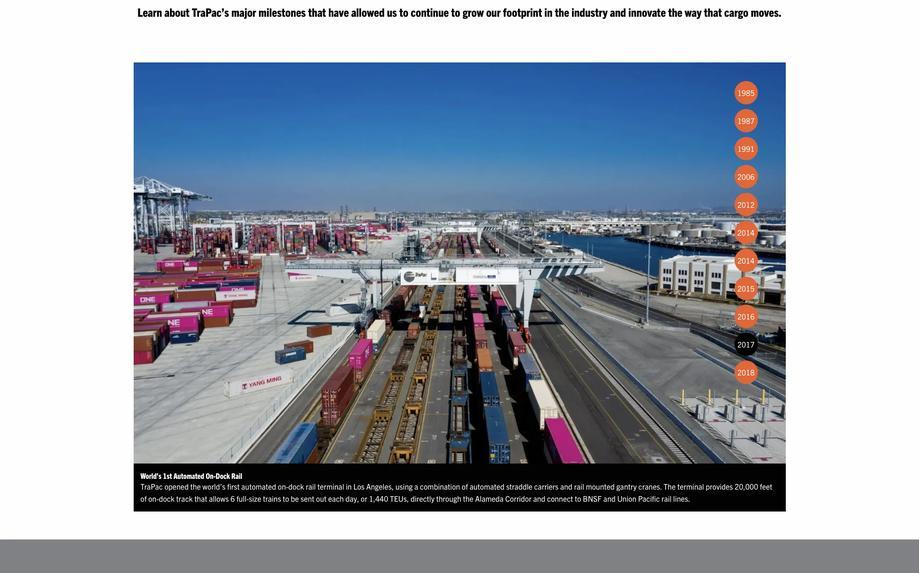 Task type: describe. For each thing, give the bounding box(es) containing it.
6
[[231, 494, 235, 503]]

the right through
[[463, 494, 474, 503]]

teus,
[[390, 494, 409, 503]]

or
[[361, 494, 368, 503]]

2016
[[738, 312, 755, 321]]

and down carriers
[[534, 494, 546, 503]]

milestones
[[259, 4, 306, 19]]

major
[[232, 4, 256, 19]]

first
[[227, 482, 240, 491]]

way
[[685, 4, 702, 19]]

to left bnsf
[[575, 494, 582, 503]]

world's
[[141, 471, 162, 481]]

carriers
[[535, 482, 559, 491]]

1st
[[163, 471, 172, 481]]

1 automated from the left
[[242, 482, 276, 491]]

track
[[176, 494, 193, 503]]

2018
[[738, 368, 755, 377]]

trapac
[[141, 482, 163, 491]]

lines.
[[674, 494, 691, 503]]

allowed
[[351, 4, 385, 19]]

1 horizontal spatial rail
[[575, 482, 585, 491]]

1 terminal from the left
[[318, 482, 344, 491]]

feet
[[761, 482, 773, 491]]

1 2014 from the top
[[738, 228, 755, 237]]

alameda
[[476, 494, 504, 503]]

out
[[316, 494, 327, 503]]

1991
[[738, 144, 755, 153]]

20,000
[[735, 482, 759, 491]]

0 horizontal spatial rail
[[306, 482, 316, 491]]

combination
[[420, 482, 460, 491]]

2017
[[738, 340, 755, 349]]

learn about trapac's major milestones that have allowed us to continue to grow our footprint in the industry and innovate the way that cargo moves. main content
[[124, 4, 920, 524]]

opened
[[165, 482, 189, 491]]

be
[[291, 494, 299, 503]]

day,
[[346, 494, 359, 503]]

automated
[[174, 471, 204, 481]]

trains
[[263, 494, 281, 503]]

moves.
[[752, 4, 782, 19]]

0 horizontal spatial dock
[[159, 494, 175, 503]]

grow
[[463, 4, 484, 19]]

los
[[354, 482, 365, 491]]

1,440
[[369, 494, 389, 503]]

through
[[437, 494, 462, 503]]

size
[[249, 494, 261, 503]]

each
[[328, 494, 344, 503]]

0 vertical spatial on-
[[278, 482, 289, 491]]

to left grow
[[452, 4, 461, 19]]

0 vertical spatial in
[[545, 4, 553, 19]]

to right us
[[400, 4, 409, 19]]

that inside world's 1st automated on-dock rail trapac opened the world's first automated on-dock rail terminal in los angeles, using a combination of automated straddle carriers and rail mounted gantry cranes. the terminal provides 20,000 feet of on-dock track that allows 6 full-size trains to be sent out each day, or 1,440 teus, directly through the alameda corridor and connect to bnsf and union pacific rail lines.
[[195, 494, 207, 503]]

2012
[[738, 200, 755, 209]]

angeles,
[[367, 482, 394, 491]]

the left the industry
[[555, 4, 570, 19]]

continue
[[411, 4, 449, 19]]

trapac's
[[192, 4, 229, 19]]

connect
[[548, 494, 574, 503]]

the left way
[[669, 4, 683, 19]]

1 horizontal spatial that
[[308, 4, 326, 19]]



Task type: locate. For each thing, give the bounding box(es) containing it.
that right 'track'
[[195, 494, 207, 503]]

1 horizontal spatial of
[[462, 482, 468, 491]]

0 horizontal spatial automated
[[242, 482, 276, 491]]

on-
[[278, 482, 289, 491], [148, 494, 159, 503]]

0 horizontal spatial of
[[141, 494, 147, 503]]

cranes.
[[639, 482, 662, 491]]

0 horizontal spatial in
[[346, 482, 352, 491]]

that left have
[[308, 4, 326, 19]]

1 horizontal spatial automated
[[470, 482, 505, 491]]

the
[[555, 4, 570, 19], [669, 4, 683, 19], [190, 482, 201, 491], [463, 494, 474, 503]]

cargo
[[725, 4, 749, 19]]

using
[[396, 482, 413, 491]]

of down trapac
[[141, 494, 147, 503]]

automated
[[242, 482, 276, 491], [470, 482, 505, 491]]

rail down the
[[662, 494, 672, 503]]

2014 up 2015
[[738, 256, 755, 265]]

dock
[[289, 482, 304, 491], [159, 494, 175, 503]]

1 vertical spatial in
[[346, 482, 352, 491]]

and
[[611, 4, 627, 19], [561, 482, 573, 491], [534, 494, 546, 503], [604, 494, 616, 503]]

and down the "mounted"
[[604, 494, 616, 503]]

on- down trapac
[[148, 494, 159, 503]]

straddle
[[507, 482, 533, 491]]

2 2014 from the top
[[738, 256, 755, 265]]

0 vertical spatial of
[[462, 482, 468, 491]]

2006
[[738, 172, 755, 181]]

allows
[[209, 494, 229, 503]]

and right the industry
[[611, 4, 627, 19]]

2 automated from the left
[[470, 482, 505, 491]]

rail up bnsf
[[575, 482, 585, 491]]

0 horizontal spatial that
[[195, 494, 207, 503]]

that
[[308, 4, 326, 19], [705, 4, 723, 19], [195, 494, 207, 503]]

that right way
[[705, 4, 723, 19]]

footprint
[[503, 4, 543, 19]]

about
[[165, 4, 190, 19]]

0 vertical spatial 2014
[[738, 228, 755, 237]]

dock up the be
[[289, 482, 304, 491]]

on- up trains
[[278, 482, 289, 491]]

dock down opened
[[159, 494, 175, 503]]

2014 down 2012
[[738, 228, 755, 237]]

terminal
[[318, 482, 344, 491], [678, 482, 705, 491]]

1 vertical spatial of
[[141, 494, 147, 503]]

mounted
[[586, 482, 615, 491]]

learn
[[138, 4, 162, 19]]

in
[[545, 4, 553, 19], [346, 482, 352, 491]]

bnsf
[[583, 494, 602, 503]]

provides
[[706, 482, 734, 491]]

terminal up each in the bottom of the page
[[318, 482, 344, 491]]

learn about trapac's major milestones that have allowed us to continue to grow our footprint in the industry and innovate the way that cargo moves.
[[138, 4, 782, 19]]

union
[[618, 494, 637, 503]]

terminal up lines.
[[678, 482, 705, 491]]

our
[[487, 4, 501, 19]]

the
[[664, 482, 676, 491]]

1 horizontal spatial dock
[[289, 482, 304, 491]]

2 terminal from the left
[[678, 482, 705, 491]]

2 horizontal spatial that
[[705, 4, 723, 19]]

rail
[[306, 482, 316, 491], [575, 482, 585, 491], [662, 494, 672, 503]]

2014
[[738, 228, 755, 237], [738, 256, 755, 265]]

of
[[462, 482, 468, 491], [141, 494, 147, 503]]

world's 1st automated on-dock rail trapac opened the world's first automated on-dock rail terminal in los angeles, using a combination of automated straddle carriers and rail mounted gantry cranes. the terminal provides 20,000 feet of on-dock track that allows 6 full-size trains to be sent out each day, or 1,440 teus, directly through the alameda corridor and connect to bnsf and union pacific rail lines.
[[141, 471, 773, 503]]

in left los on the bottom of the page
[[346, 482, 352, 491]]

gantry
[[617, 482, 637, 491]]

1 horizontal spatial on-
[[278, 482, 289, 491]]

0 horizontal spatial on-
[[148, 494, 159, 503]]

0 vertical spatial dock
[[289, 482, 304, 491]]

the down automated
[[190, 482, 201, 491]]

and up connect
[[561, 482, 573, 491]]

2015
[[738, 284, 755, 293]]

corridor
[[506, 494, 532, 503]]

automated up size
[[242, 482, 276, 491]]

directly
[[411, 494, 435, 503]]

us
[[387, 4, 397, 19]]

1987
[[738, 116, 755, 125]]

1 vertical spatial dock
[[159, 494, 175, 503]]

1 vertical spatial 2014
[[738, 256, 755, 265]]

on-
[[206, 471, 216, 481]]

have
[[329, 4, 349, 19]]

automated up alameda
[[470, 482, 505, 491]]

to
[[400, 4, 409, 19], [452, 4, 461, 19], [283, 494, 289, 503], [575, 494, 582, 503]]

in inside world's 1st automated on-dock rail trapac opened the world's first automated on-dock rail terminal in los angeles, using a combination of automated straddle carriers and rail mounted gantry cranes. the terminal provides 20,000 feet of on-dock track that allows 6 full-size trains to be sent out each day, or 1,440 teus, directly through the alameda corridor and connect to bnsf and union pacific rail lines.
[[346, 482, 352, 491]]

full-
[[237, 494, 249, 503]]

1 horizontal spatial in
[[545, 4, 553, 19]]

0 horizontal spatial terminal
[[318, 482, 344, 491]]

of right 'combination'
[[462, 482, 468, 491]]

a
[[415, 482, 419, 491]]

industry
[[572, 4, 608, 19]]

footer
[[0, 540, 920, 573]]

1 horizontal spatial terminal
[[678, 482, 705, 491]]

pacific
[[639, 494, 660, 503]]

trapac los angeles on-dock rail image
[[134, 62, 786, 464]]

to left the be
[[283, 494, 289, 503]]

1 vertical spatial on-
[[148, 494, 159, 503]]

innovate
[[629, 4, 666, 19]]

2 horizontal spatial rail
[[662, 494, 672, 503]]

1985
[[738, 88, 755, 97]]

rail up the sent
[[306, 482, 316, 491]]

dock
[[216, 471, 230, 481]]

sent
[[301, 494, 315, 503]]

in right footprint
[[545, 4, 553, 19]]

rail
[[232, 471, 242, 481]]

world's
[[203, 482, 226, 491]]



Task type: vqa. For each thing, say whether or not it's contained in the screenshot.
the rightmost automated
yes



